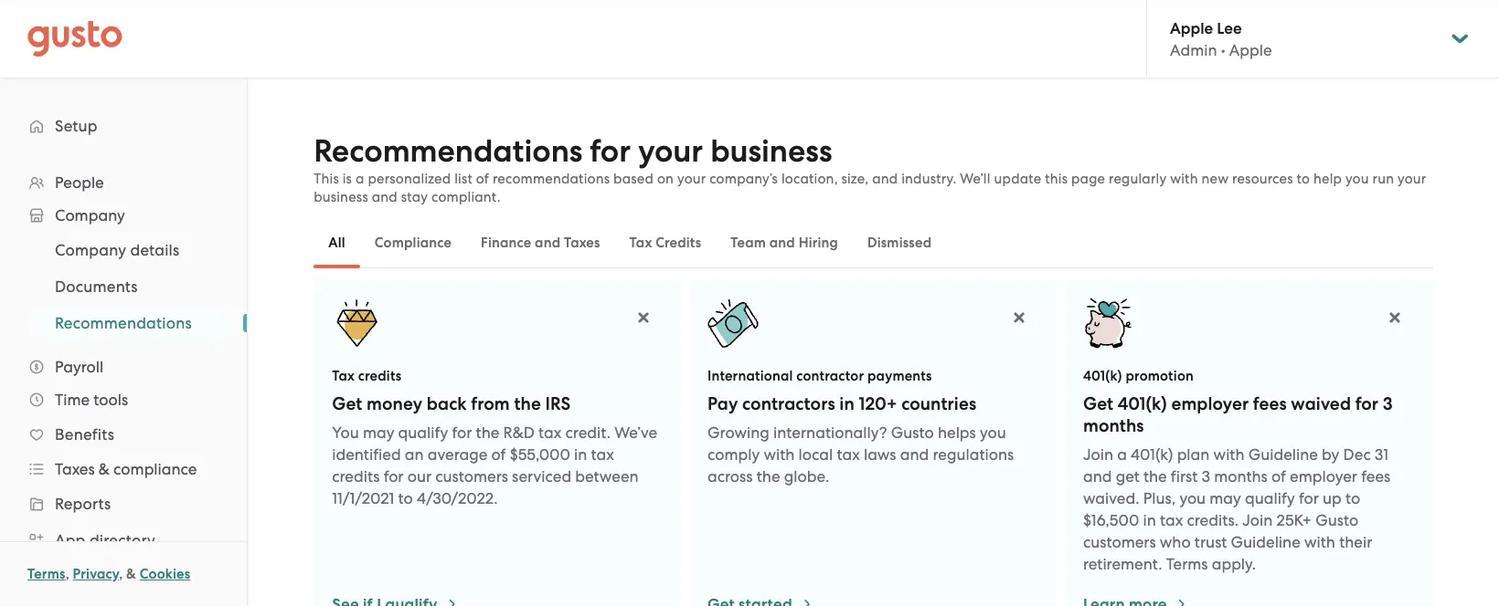 Task type: describe. For each thing, give the bounding box(es) containing it.
team and hiring
[[731, 235, 838, 251]]

helps
[[938, 424, 976, 442]]

growing internationally? gusto helps you comply with local tax laws and regulations across the globe.
[[708, 424, 1014, 486]]

1 vertical spatial join
[[1243, 512, 1273, 530]]

serviced
[[512, 468, 571, 486]]

reports link
[[18, 488, 229, 521]]

average
[[428, 446, 488, 464]]

personalized
[[368, 171, 451, 187]]

401(k) promotion get 401(k) employer fees waived for 3 months
[[1083, 368, 1393, 436]]

stay
[[401, 189, 428, 205]]

2 , from the left
[[119, 567, 123, 583]]

dismissed button
[[853, 221, 946, 265]]

based
[[613, 171, 654, 187]]

industry.
[[901, 171, 957, 187]]

taxes & compliance
[[55, 461, 197, 479]]

in inside 'international contractor payments pay contractors in 120+ countries'
[[839, 394, 855, 415]]

and inside the team and hiring button
[[769, 235, 795, 251]]

tax up between
[[591, 446, 614, 464]]

time
[[55, 391, 90, 410]]

your up on
[[638, 133, 703, 170]]

terms inside join a 401(k) plan with guideline by dec 31 and get the first 3 months of employer fees waived. plus, you may qualify for up to $16,500 in tax credits. join 25k+ gusto customers who trust guideline with their retirement. terms apply.
[[1166, 556, 1208, 574]]

international
[[708, 368, 793, 385]]

money
[[367, 394, 422, 415]]

identified
[[332, 446, 401, 464]]

0 horizontal spatial terms
[[27, 567, 65, 583]]

to inside you may qualify for the r&d tax credit. we've identified an average of $55,000 in tax credits for our customers serviced between 11/1/2021 to 4/30/2022.
[[398, 490, 413, 508]]

contractors
[[742, 394, 835, 415]]

get for get 401(k) employer fees waived for 3 months
[[1083, 394, 1113, 415]]

resources
[[1232, 171, 1293, 187]]

for inside recommendations for your business this is a personalized list of recommendations based on your company's location, size, and industry. we'll update this page regularly with new resources to help you run your business and stay compliant.
[[590, 133, 631, 170]]

we'll
[[960, 171, 991, 187]]

page
[[1071, 171, 1105, 187]]

months inside 401(k) promotion get 401(k) employer fees waived for 3 months
[[1083, 415, 1144, 436]]

apply.
[[1212, 556, 1256, 574]]

to inside join a 401(k) plan with guideline by dec 31 and get the first 3 months of employer fees waived. plus, you may qualify for up to $16,500 in tax credits. join 25k+ gusto customers who trust guideline with their retirement. terms apply.
[[1346, 490, 1360, 508]]

first
[[1171, 468, 1198, 486]]

tax credits button
[[615, 221, 716, 265]]

team and hiring button
[[716, 221, 853, 265]]

this
[[1045, 171, 1068, 187]]

credits.
[[1187, 512, 1239, 530]]

taxes & compliance button
[[18, 453, 229, 486]]

finance and taxes
[[481, 235, 600, 251]]

with down the 25k+
[[1304, 534, 1335, 552]]

in inside join a 401(k) plan with guideline by dec 31 and get the first 3 months of employer fees waived. plus, you may qualify for up to $16,500 in tax credits. join 25k+ gusto customers who trust guideline with their retirement. terms apply.
[[1143, 512, 1156, 530]]

and inside join a 401(k) plan with guideline by dec 31 and get the first 3 months of employer fees waived. plus, you may qualify for up to $16,500 in tax credits. join 25k+ gusto customers who trust guideline with their retirement. terms apply.
[[1083, 468, 1112, 486]]

retirement.
[[1083, 556, 1162, 574]]

join a 401(k) plan with guideline by dec 31 and get the first 3 months of employer fees waived. plus, you may qualify for up to $16,500 in tax credits. join 25k+ gusto customers who trust guideline with their retirement. terms apply.
[[1083, 446, 1391, 574]]

cookies button
[[140, 564, 190, 586]]

recommendations for your business this is a personalized list of recommendations based on your company's location, size, and industry. we'll update this page regularly with new resources to help you run your business and stay compliant.
[[314, 133, 1426, 205]]

11/1/2021
[[332, 490, 394, 508]]

local
[[799, 446, 833, 464]]

gusto navigation element
[[0, 79, 247, 607]]

waived.
[[1083, 490, 1139, 508]]

setup link
[[18, 110, 229, 143]]

31
[[1375, 446, 1389, 464]]

you inside growing internationally? gusto helps you comply with local tax laws and regulations across the globe.
[[980, 424, 1006, 442]]

of inside recommendations for your business this is a personalized list of recommendations based on your company's location, size, and industry. we'll update this page regularly with new resources to help you run your business and stay compliant.
[[476, 171, 489, 187]]

tax inside growing internationally? gusto helps you comply with local tax laws and regulations across the globe.
[[837, 446, 860, 464]]

customers inside join a 401(k) plan with guideline by dec 31 and get the first 3 months of employer fees waived. plus, you may qualify for up to $16,500 in tax credits. join 25k+ gusto customers who trust guideline with their retirement. terms apply.
[[1083, 534, 1156, 552]]

payroll
[[55, 358, 103, 377]]

for inside join a 401(k) plan with guideline by dec 31 and get the first 3 months of employer fees waived. plus, you may qualify for up to $16,500 in tax credits. join 25k+ gusto customers who trust guideline with their retirement. terms apply.
[[1299, 490, 1319, 508]]

recommendation categories for your business tab list
[[314, 218, 1433, 269]]

app
[[55, 532, 85, 550]]

new
[[1202, 171, 1229, 187]]

401(k) inside join a 401(k) plan with guideline by dec 31 and get the first 3 months of employer fees waived. plus, you may qualify for up to $16,500 in tax credits. join 25k+ gusto customers who trust guideline with their retirement. terms apply.
[[1131, 446, 1173, 464]]

documents link
[[33, 271, 229, 303]]

company's
[[710, 171, 778, 187]]

recommendations
[[493, 171, 610, 187]]

your right on
[[677, 171, 706, 187]]

company button
[[18, 199, 229, 232]]

list containing people
[[0, 166, 247, 607]]

may inside you may qualify for the r&d tax credit. we've identified an average of $55,000 in tax credits for our customers serviced between 11/1/2021 to 4/30/2022.
[[363, 424, 394, 442]]

qualify inside join a 401(k) plan with guideline by dec 31 and get the first 3 months of employer fees waived. plus, you may qualify for up to $16,500 in tax credits. join 25k+ gusto customers who trust guideline with their retirement. terms apply.
[[1245, 490, 1295, 508]]

compliance
[[113, 461, 197, 479]]

documents
[[55, 278, 138, 296]]

taxes inside dropdown button
[[55, 461, 95, 479]]

to inside recommendations for your business this is a personalized list of recommendations based on your company's location, size, and industry. we'll update this page regularly with new resources to help you run your business and stay compliant.
[[1297, 171, 1310, 187]]

internationally?
[[773, 424, 887, 442]]

recommendations link
[[33, 307, 229, 340]]

all
[[328, 235, 345, 251]]

irs
[[545, 394, 571, 415]]

0 vertical spatial business
[[710, 133, 832, 170]]

help
[[1314, 171, 1342, 187]]

across
[[708, 468, 753, 486]]

comply
[[708, 446, 760, 464]]

tax inside join a 401(k) plan with guideline by dec 31 and get the first 3 months of employer fees waived. plus, you may qualify for up to $16,500 in tax credits. join 25k+ gusto customers who trust guideline with their retirement. terms apply.
[[1160, 512, 1183, 530]]

details
[[130, 241, 180, 260]]

apple lee admin • apple
[[1170, 19, 1272, 59]]

regulations
[[933, 446, 1014, 464]]

tools
[[93, 391, 128, 410]]

employer inside 401(k) promotion get 401(k) employer fees waived for 3 months
[[1171, 394, 1249, 415]]

gusto inside growing internationally? gusto helps you comply with local tax laws and regulations across the globe.
[[891, 424, 934, 442]]

list
[[454, 171, 473, 187]]

privacy
[[73, 567, 119, 583]]

international contractor payments pay contractors in 120+ countries
[[708, 368, 976, 415]]

up
[[1323, 490, 1342, 508]]

tax credits
[[629, 235, 701, 251]]

setup
[[55, 117, 98, 135]]

25k+
[[1277, 512, 1312, 530]]

employer inside join a 401(k) plan with guideline by dec 31 and get the first 3 months of employer fees waived. plus, you may qualify for up to $16,500 in tax credits. join 25k+ gusto customers who trust guideline with their retirement. terms apply.
[[1290, 468, 1357, 486]]

who
[[1160, 534, 1191, 552]]

contractor
[[796, 368, 864, 385]]

terms link
[[27, 567, 65, 583]]

and left the stay
[[372, 189, 398, 205]]

company details link
[[33, 234, 229, 267]]

laws
[[864, 446, 896, 464]]

company details
[[55, 241, 180, 260]]



Task type: vqa. For each thing, say whether or not it's contained in the screenshot.
regularly
yes



Task type: locate. For each thing, give the bounding box(es) containing it.
the down the from
[[476, 424, 499, 442]]

recommendations for recommendations
[[55, 314, 192, 333]]

months inside join a 401(k) plan with guideline by dec 31 and get the first 3 months of employer fees waived. plus, you may qualify for up to $16,500 in tax credits. join 25k+ gusto customers who trust guideline with their retirement. terms apply.
[[1214, 468, 1268, 486]]

gusto inside join a 401(k) plan with guideline by dec 31 and get the first 3 months of employer fees waived. plus, you may qualify for up to $16,500 in tax credits. join 25k+ gusto customers who trust guideline with their retirement. terms apply.
[[1316, 512, 1358, 530]]

in inside you may qualify for the r&d tax credit. we've identified an average of $55,000 in tax credits for our customers serviced between 11/1/2021 to 4/30/2022.
[[574, 446, 587, 464]]

1 , from the left
[[65, 567, 69, 583]]

1 company from the top
[[55, 207, 125, 225]]

2 vertical spatial 401(k)
[[1131, 446, 1173, 464]]

0 horizontal spatial taxes
[[55, 461, 95, 479]]

for up average
[[452, 424, 472, 442]]

an
[[405, 446, 424, 464]]

4/30/2022.
[[417, 490, 498, 508]]

and right finance
[[535, 235, 561, 251]]

1 vertical spatial &
[[126, 567, 136, 583]]

1 vertical spatial apple
[[1229, 41, 1272, 59]]

taxes inside button
[[564, 235, 600, 251]]

fees inside 401(k) promotion get 401(k) employer fees waived for 3 months
[[1253, 394, 1287, 415]]

you may qualify for the r&d tax credit. we've identified an average of $55,000 in tax credits for our customers serviced between 11/1/2021 to 4/30/2022.
[[332, 424, 657, 508]]

tax left credits
[[629, 235, 652, 251]]

list
[[0, 166, 247, 607], [0, 232, 247, 342]]

0 vertical spatial a
[[356, 171, 364, 187]]

1 get from the left
[[332, 394, 362, 415]]

all button
[[314, 221, 360, 265]]

120+
[[859, 394, 897, 415]]

1 horizontal spatial of
[[491, 446, 506, 464]]

1 vertical spatial a
[[1117, 446, 1127, 464]]

0 vertical spatial company
[[55, 207, 125, 225]]

tax up you
[[332, 368, 355, 385]]

1 vertical spatial taxes
[[55, 461, 95, 479]]

months up get
[[1083, 415, 1144, 436]]

home image
[[27, 21, 122, 57]]

get inside tax credits get money back from the irs
[[332, 394, 362, 415]]

fees inside join a 401(k) plan with guideline by dec 31 and get the first 3 months of employer fees waived. plus, you may qualify for up to $16,500 in tax credits. join 25k+ gusto customers who trust guideline with their retirement. terms apply.
[[1361, 468, 1391, 486]]

our
[[407, 468, 432, 486]]

2 vertical spatial of
[[1272, 468, 1286, 486]]

0 vertical spatial months
[[1083, 415, 1144, 436]]

0 vertical spatial may
[[363, 424, 394, 442]]

taxes up reports at the bottom left
[[55, 461, 95, 479]]

you inside join a 401(k) plan with guideline by dec 31 and get the first 3 months of employer fees waived. plus, you may qualify for up to $16,500 in tax credits. join 25k+ gusto customers who trust guideline with their retirement. terms apply.
[[1180, 490, 1206, 508]]

a inside recommendations for your business this is a personalized list of recommendations based on your company's location, size, and industry. we'll update this page regularly with new resources to help you run your business and stay compliant.
[[356, 171, 364, 187]]

apple
[[1170, 19, 1213, 37], [1229, 41, 1272, 59]]

1 vertical spatial qualify
[[1245, 490, 1295, 508]]

pay
[[708, 394, 738, 415]]

fees down 31
[[1361, 468, 1391, 486]]

cookies
[[140, 567, 190, 583]]

1 horizontal spatial you
[[1180, 490, 1206, 508]]

1 horizontal spatial apple
[[1229, 41, 1272, 59]]

may up identified in the left bottom of the page
[[363, 424, 394, 442]]

, left privacy link
[[65, 567, 69, 583]]

tax inside button
[[629, 235, 652, 251]]

guideline down the 25k+
[[1231, 534, 1301, 552]]

3 right the first in the right of the page
[[1202, 468, 1210, 486]]

employer down by
[[1290, 468, 1357, 486]]

and inside 'finance and taxes' button
[[535, 235, 561, 251]]

with left 'new'
[[1170, 171, 1198, 187]]

2 get from the left
[[1083, 394, 1113, 415]]

gusto down the up
[[1316, 512, 1358, 530]]

0 horizontal spatial join
[[1083, 446, 1113, 464]]

to down the our
[[398, 490, 413, 508]]

qualify
[[398, 424, 448, 442], [1245, 490, 1295, 508]]

2 vertical spatial you
[[1180, 490, 1206, 508]]

may inside join a 401(k) plan with guideline by dec 31 and get the first 3 months of employer fees waived. plus, you may qualify for up to $16,500 in tax credits. join 25k+ gusto customers who trust guideline with their retirement. terms apply.
[[1210, 490, 1241, 508]]

0 horizontal spatial fees
[[1253, 394, 1287, 415]]

recommendations for recommendations for your business this is a personalized list of recommendations based on your company's location, size, and industry. we'll update this page regularly with new resources to help you run your business and stay compliant.
[[314, 133, 583, 170]]

the right across
[[757, 468, 780, 486]]

get
[[332, 394, 362, 415], [1083, 394, 1113, 415]]

1 vertical spatial guideline
[[1231, 534, 1301, 552]]

0 vertical spatial you
[[1346, 171, 1369, 187]]

company up documents
[[55, 241, 126, 260]]

0 horizontal spatial a
[[356, 171, 364, 187]]

taxes down recommendations
[[564, 235, 600, 251]]

0 horizontal spatial business
[[314, 189, 368, 205]]

employer up plan
[[1171, 394, 1249, 415]]

company for company details
[[55, 241, 126, 260]]

recommendations inside recommendations for your business this is a personalized list of recommendations based on your company's location, size, and industry. we'll update this page regularly with new resources to help you run your business and stay compliant.
[[314, 133, 583, 170]]

for inside 401(k) promotion get 401(k) employer fees waived for 3 months
[[1355, 394, 1379, 415]]

2 horizontal spatial in
[[1143, 512, 1156, 530]]

app directory link
[[18, 525, 229, 558]]

terms down who
[[1166, 556, 1208, 574]]

from
[[471, 394, 510, 415]]

0 horizontal spatial to
[[398, 490, 413, 508]]

compliance
[[375, 235, 452, 251]]

0 vertical spatial taxes
[[564, 235, 600, 251]]

1 horizontal spatial taxes
[[564, 235, 600, 251]]

for left the up
[[1299, 490, 1319, 508]]

credits up 11/1/2021
[[332, 468, 380, 486]]

for left the our
[[384, 468, 404, 486]]

taxes
[[564, 235, 600, 251], [55, 461, 95, 479]]

the inside you may qualify for the r&d tax credit. we've identified an average of $55,000 in tax credits for our customers serviced between 11/1/2021 to 4/30/2022.
[[476, 424, 499, 442]]

tax for tax credits get money back from the irs
[[332, 368, 355, 385]]

compliance button
[[360, 221, 466, 265]]

0 vertical spatial tax
[[629, 235, 652, 251]]

0 vertical spatial qualify
[[398, 424, 448, 442]]

you up regulations at the right bottom
[[980, 424, 1006, 442]]

company inside company details link
[[55, 241, 126, 260]]

for right waived
[[1355, 394, 1379, 415]]

3 inside 401(k) promotion get 401(k) employer fees waived for 3 months
[[1383, 394, 1393, 415]]

for
[[590, 133, 631, 170], [1355, 394, 1379, 415], [452, 424, 472, 442], [384, 468, 404, 486], [1299, 490, 1319, 508]]

you inside recommendations for your business this is a personalized list of recommendations based on your company's location, size, and industry. we'll update this page regularly with new resources to help you run your business and stay compliant.
[[1346, 171, 1369, 187]]

1 vertical spatial recommendations
[[55, 314, 192, 333]]

is
[[343, 171, 352, 187]]

join left the 25k+
[[1243, 512, 1273, 530]]

•
[[1221, 41, 1225, 59]]

1 vertical spatial employer
[[1290, 468, 1357, 486]]

and right size,
[[872, 171, 898, 187]]

of
[[476, 171, 489, 187], [491, 446, 506, 464], [1272, 468, 1286, 486]]

401(k) left the promotion
[[1083, 368, 1122, 385]]

401(k)
[[1083, 368, 1122, 385], [1118, 394, 1167, 415], [1131, 446, 1173, 464]]

we've
[[614, 424, 657, 442]]

for up based
[[590, 133, 631, 170]]

1 horizontal spatial 3
[[1383, 394, 1393, 415]]

0 vertical spatial credits
[[358, 368, 402, 385]]

0 vertical spatial 401(k)
[[1083, 368, 1122, 385]]

0 horizontal spatial employer
[[1171, 394, 1249, 415]]

join up waived.
[[1083, 446, 1113, 464]]

& down benefits link
[[99, 461, 110, 479]]

,
[[65, 567, 69, 583], [119, 567, 123, 583]]

the inside join a 401(k) plan with guideline by dec 31 and get the first 3 months of employer fees waived. plus, you may qualify for up to $16,500 in tax credits. join 25k+ gusto customers who trust guideline with their retirement. terms apply.
[[1143, 468, 1167, 486]]

waived
[[1291, 394, 1351, 415]]

1 vertical spatial of
[[491, 446, 506, 464]]

you
[[1346, 171, 1369, 187], [980, 424, 1006, 442], [1180, 490, 1206, 508]]

you
[[332, 424, 359, 442]]

tax down the internationally?
[[837, 446, 860, 464]]

1 horizontal spatial recommendations
[[314, 133, 583, 170]]

0 horizontal spatial tax
[[332, 368, 355, 385]]

months
[[1083, 415, 1144, 436], [1214, 468, 1268, 486]]

in down credit.
[[574, 446, 587, 464]]

1 horizontal spatial may
[[1210, 490, 1241, 508]]

1 vertical spatial in
[[574, 446, 587, 464]]

company for company
[[55, 207, 125, 225]]

team
[[731, 235, 766, 251]]

growing
[[708, 424, 770, 442]]

your
[[638, 133, 703, 170], [677, 171, 706, 187], [1398, 171, 1426, 187]]

apple right the •
[[1229, 41, 1272, 59]]

of inside you may qualify for the r&d tax credit. we've identified an average of $55,000 in tax credits for our customers serviced between 11/1/2021 to 4/30/2022.
[[491, 446, 506, 464]]

0 horizontal spatial recommendations
[[55, 314, 192, 333]]

the up "plus,"
[[1143, 468, 1167, 486]]

, down directory
[[119, 567, 123, 583]]

regularly
[[1109, 171, 1167, 187]]

1 horizontal spatial tax
[[629, 235, 652, 251]]

1 vertical spatial customers
[[1083, 534, 1156, 552]]

& inside taxes & compliance dropdown button
[[99, 461, 110, 479]]

1 horizontal spatial business
[[710, 133, 832, 170]]

and up waived.
[[1083, 468, 1112, 486]]

0 horizontal spatial months
[[1083, 415, 1144, 436]]

with
[[1170, 171, 1198, 187], [764, 446, 795, 464], [1214, 446, 1245, 464], [1304, 534, 1335, 552]]

trust
[[1195, 534, 1227, 552]]

admin
[[1170, 41, 1217, 59]]

company inside company dropdown button
[[55, 207, 125, 225]]

qualify inside you may qualify for the r&d tax credit. we've identified an average of $55,000 in tax credits for our customers serviced between 11/1/2021 to 4/30/2022.
[[398, 424, 448, 442]]

0 vertical spatial fees
[[1253, 394, 1287, 415]]

1 horizontal spatial gusto
[[1316, 512, 1358, 530]]

app directory
[[55, 532, 155, 550]]

with inside recommendations for your business this is a personalized list of recommendations based on your company's location, size, and industry. we'll update this page regularly with new resources to help you run your business and stay compliant.
[[1170, 171, 1198, 187]]

0 vertical spatial gusto
[[891, 424, 934, 442]]

a inside join a 401(k) plan with guideline by dec 31 and get the first 3 months of employer fees waived. plus, you may qualify for up to $16,500 in tax credits. join 25k+ gusto customers who trust guideline with their retirement. terms apply.
[[1117, 446, 1127, 464]]

the inside growing internationally? gusto helps you comply with local tax laws and regulations across the globe.
[[757, 468, 780, 486]]

credits
[[358, 368, 402, 385], [332, 468, 380, 486]]

between
[[575, 468, 639, 486]]

tax
[[538, 424, 562, 442], [591, 446, 614, 464], [837, 446, 860, 464], [1160, 512, 1183, 530]]

qualify up an
[[398, 424, 448, 442]]

fees
[[1253, 394, 1287, 415], [1361, 468, 1391, 486]]

r&d
[[503, 424, 535, 442]]

3
[[1383, 394, 1393, 415], [1202, 468, 1210, 486]]

0 vertical spatial customers
[[435, 468, 508, 486]]

2 horizontal spatial to
[[1346, 490, 1360, 508]]

with up globe. on the bottom
[[764, 446, 795, 464]]

in left the 120+ in the right of the page
[[839, 394, 855, 415]]

1 horizontal spatial to
[[1297, 171, 1310, 187]]

0 vertical spatial of
[[476, 171, 489, 187]]

0 horizontal spatial of
[[476, 171, 489, 187]]

a right is
[[356, 171, 364, 187]]

tax inside tax credits get money back from the irs
[[332, 368, 355, 385]]

business down is
[[314, 189, 368, 205]]

0 horizontal spatial in
[[574, 446, 587, 464]]

to right the up
[[1346, 490, 1360, 508]]

0 vertical spatial recommendations
[[314, 133, 583, 170]]

you down the first in the right of the page
[[1180, 490, 1206, 508]]

1 horizontal spatial in
[[839, 394, 855, 415]]

1 vertical spatial fees
[[1361, 468, 1391, 486]]

business up company's
[[710, 133, 832, 170]]

0 vertical spatial &
[[99, 461, 110, 479]]

credits up the money
[[358, 368, 402, 385]]

1 horizontal spatial months
[[1214, 468, 1268, 486]]

of up the 25k+
[[1272, 468, 1286, 486]]

3 up 31
[[1383, 394, 1393, 415]]

1 vertical spatial 401(k)
[[1118, 394, 1167, 415]]

may
[[363, 424, 394, 442], [1210, 490, 1241, 508]]

1 vertical spatial business
[[314, 189, 368, 205]]

401(k) up get
[[1131, 446, 1173, 464]]

1 vertical spatial company
[[55, 241, 126, 260]]

0 horizontal spatial 3
[[1202, 468, 1210, 486]]

of right 'list'
[[476, 171, 489, 187]]

finance
[[481, 235, 531, 251]]

0 horizontal spatial you
[[980, 424, 1006, 442]]

1 vertical spatial 3
[[1202, 468, 1210, 486]]

get
[[1116, 468, 1140, 486]]

recommendations inside "link"
[[55, 314, 192, 333]]

compliant.
[[431, 189, 501, 205]]

run
[[1373, 171, 1394, 187]]

qualify up the 25k+
[[1245, 490, 1295, 508]]

with inside growing internationally? gusto helps you comply with local tax laws and regulations across the globe.
[[764, 446, 795, 464]]

1 vertical spatial may
[[1210, 490, 1241, 508]]

1 vertical spatial gusto
[[1316, 512, 1358, 530]]

benefits link
[[18, 419, 229, 452]]

1 vertical spatial you
[[980, 424, 1006, 442]]

back
[[427, 394, 467, 415]]

payments
[[867, 368, 932, 385]]

and right team
[[769, 235, 795, 251]]

terms down app
[[27, 567, 65, 583]]

0 vertical spatial in
[[839, 394, 855, 415]]

plan
[[1177, 446, 1210, 464]]

1 vertical spatial months
[[1214, 468, 1268, 486]]

on
[[657, 171, 674, 187]]

&
[[99, 461, 110, 479], [126, 567, 136, 583]]

and inside growing internationally? gusto helps you comply with local tax laws and regulations across the globe.
[[900, 446, 929, 464]]

size,
[[841, 171, 869, 187]]

2 list from the top
[[0, 232, 247, 342]]

2 vertical spatial in
[[1143, 512, 1156, 530]]

tax for tax credits
[[629, 235, 652, 251]]

in
[[839, 394, 855, 415], [574, 446, 587, 464], [1143, 512, 1156, 530]]

dismissed
[[868, 235, 932, 251]]

may up credits.
[[1210, 490, 1241, 508]]

location,
[[781, 171, 838, 187]]

0 horizontal spatial qualify
[[398, 424, 448, 442]]

hiring
[[799, 235, 838, 251]]

tax up who
[[1160, 512, 1183, 530]]

2 company from the top
[[55, 241, 126, 260]]

2 horizontal spatial you
[[1346, 171, 1369, 187]]

0 horizontal spatial gusto
[[891, 424, 934, 442]]

join
[[1083, 446, 1113, 464], [1243, 512, 1273, 530]]

credits inside you may qualify for the r&d tax credit. we've identified an average of $55,000 in tax credits for our customers serviced between 11/1/2021 to 4/30/2022.
[[332, 468, 380, 486]]

to
[[1297, 171, 1310, 187], [398, 490, 413, 508], [1346, 490, 1360, 508]]

guideline left by
[[1248, 446, 1318, 464]]

get inside 401(k) promotion get 401(k) employer fees waived for 3 months
[[1083, 394, 1113, 415]]

customers
[[435, 468, 508, 486], [1083, 534, 1156, 552]]

1 horizontal spatial &
[[126, 567, 136, 583]]

$16,500
[[1083, 512, 1139, 530]]

0 vertical spatial employer
[[1171, 394, 1249, 415]]

directory
[[89, 532, 155, 550]]

1 vertical spatial credits
[[332, 468, 380, 486]]

you left the "run"
[[1346, 171, 1369, 187]]

$55,000
[[510, 446, 570, 464]]

1 list from the top
[[0, 166, 247, 607]]

credits inside tax credits get money back from the irs
[[358, 368, 402, 385]]

401(k) down the promotion
[[1118, 394, 1167, 415]]

company down people on the left top of page
[[55, 207, 125, 225]]

the left the 'irs' on the left of the page
[[514, 394, 541, 415]]

to left help at top
[[1297, 171, 1310, 187]]

1 horizontal spatial a
[[1117, 446, 1127, 464]]

in down "plus,"
[[1143, 512, 1156, 530]]

2 horizontal spatial of
[[1272, 468, 1286, 486]]

apple up admin
[[1170, 19, 1213, 37]]

and right laws
[[900, 446, 929, 464]]

1 horizontal spatial customers
[[1083, 534, 1156, 552]]

0 horizontal spatial customers
[[435, 468, 508, 486]]

update
[[994, 171, 1041, 187]]

credit.
[[565, 424, 611, 442]]

a up get
[[1117, 446, 1127, 464]]

1 horizontal spatial join
[[1243, 512, 1273, 530]]

0 vertical spatial 3
[[1383, 394, 1393, 415]]

gusto up laws
[[891, 424, 934, 442]]

months up credits.
[[1214, 468, 1268, 486]]

customers down average
[[435, 468, 508, 486]]

fees left waived
[[1253, 394, 1287, 415]]

benefits
[[55, 426, 114, 444]]

0 horizontal spatial get
[[332, 394, 362, 415]]

3 inside join a 401(k) plan with guideline by dec 31 and get the first 3 months of employer fees waived. plus, you may qualify for up to $16,500 in tax credits. join 25k+ gusto customers who trust guideline with their retirement. terms apply.
[[1202, 468, 1210, 486]]

of inside join a 401(k) plan with guideline by dec 31 and get the first 3 months of employer fees waived. plus, you may qualify for up to $16,500 in tax credits. join 25k+ gusto customers who trust guideline with their retirement. terms apply.
[[1272, 468, 1286, 486]]

your right the "run"
[[1398, 171, 1426, 187]]

recommendations up 'list'
[[314, 133, 583, 170]]

1 horizontal spatial ,
[[119, 567, 123, 583]]

get for get money back from the irs
[[332, 394, 362, 415]]

with right plan
[[1214, 446, 1245, 464]]

0 vertical spatial join
[[1083, 446, 1113, 464]]

customers inside you may qualify for the r&d tax credit. we've identified an average of $55,000 in tax credits for our customers serviced between 11/1/2021 to 4/30/2022.
[[435, 468, 508, 486]]

list containing company details
[[0, 232, 247, 342]]

1 horizontal spatial terms
[[1166, 556, 1208, 574]]

1 vertical spatial tax
[[332, 368, 355, 385]]

0 horizontal spatial ,
[[65, 567, 69, 583]]

of down r&d
[[491, 446, 506, 464]]

tax credits get money back from the irs
[[332, 368, 571, 415]]

the inside tax credits get money back from the irs
[[514, 394, 541, 415]]

1 horizontal spatial employer
[[1290, 468, 1357, 486]]

0 horizontal spatial may
[[363, 424, 394, 442]]

& left 'cookies'
[[126, 567, 136, 583]]

0 vertical spatial guideline
[[1248, 446, 1318, 464]]

0 vertical spatial apple
[[1170, 19, 1213, 37]]

promotion
[[1126, 368, 1194, 385]]

recommendations down documents link
[[55, 314, 192, 333]]

0 horizontal spatial &
[[99, 461, 110, 479]]

1 horizontal spatial qualify
[[1245, 490, 1295, 508]]

terms , privacy , & cookies
[[27, 567, 190, 583]]

0 horizontal spatial apple
[[1170, 19, 1213, 37]]

1 horizontal spatial get
[[1083, 394, 1113, 415]]

company
[[55, 207, 125, 225], [55, 241, 126, 260]]

tax up $55,000
[[538, 424, 562, 442]]

1 horizontal spatial fees
[[1361, 468, 1391, 486]]

customers up the retirement.
[[1083, 534, 1156, 552]]



